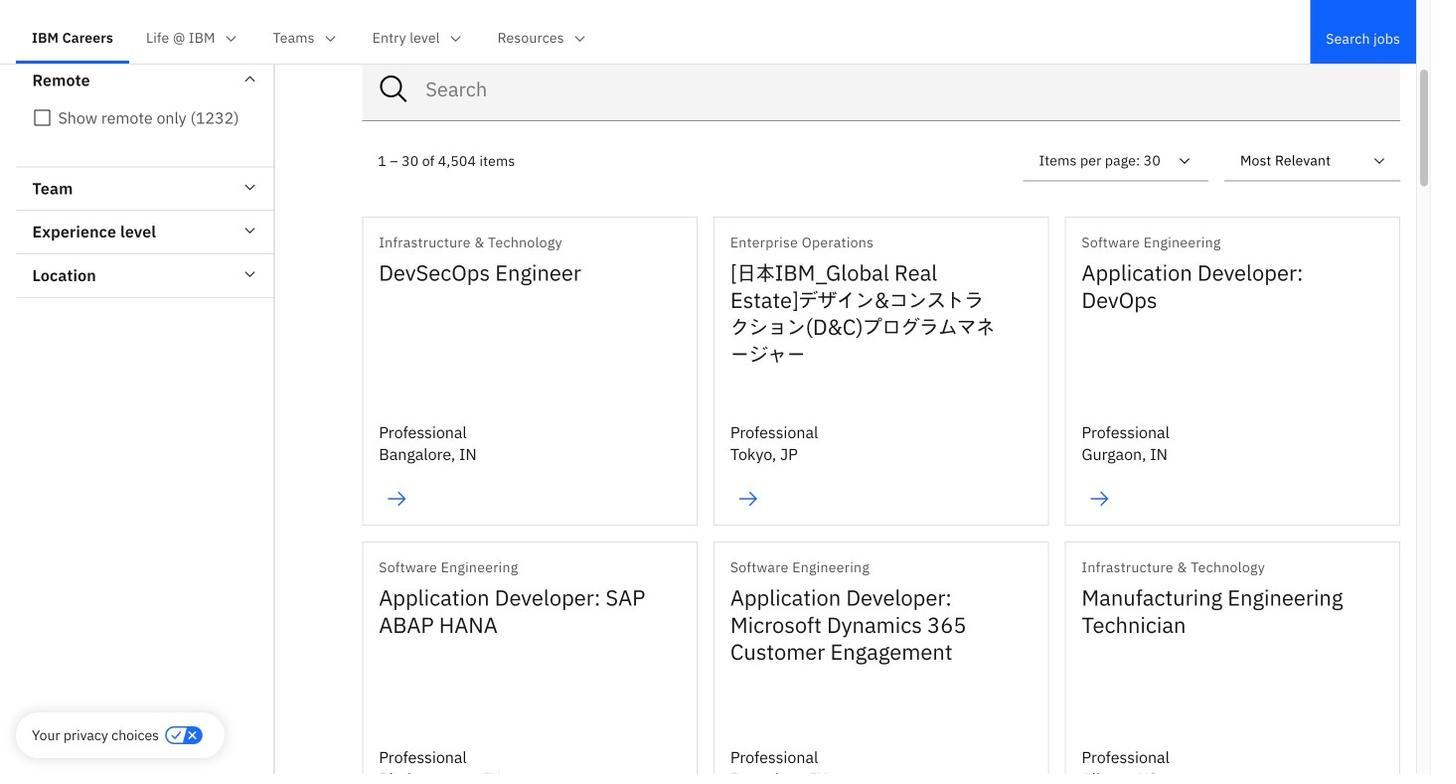 Task type: describe. For each thing, give the bounding box(es) containing it.
your privacy choices element
[[32, 725, 159, 747]]



